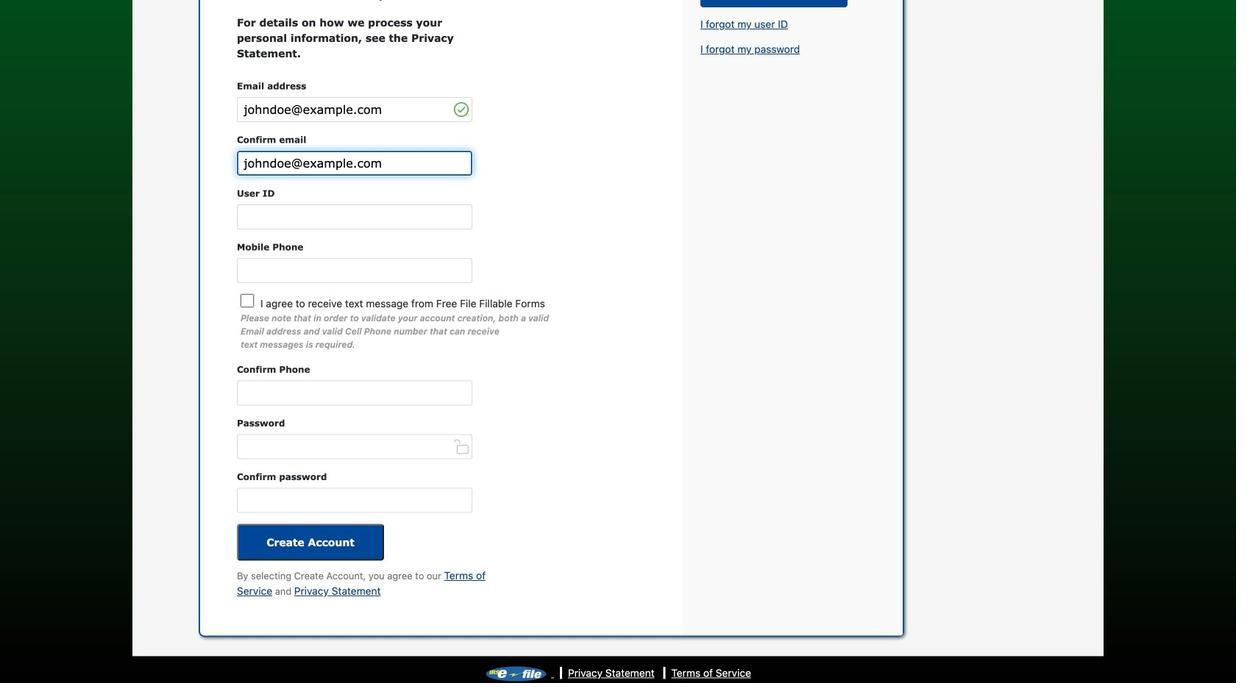 Task type: locate. For each thing, give the bounding box(es) containing it.
None password field
[[237, 434, 472, 459], [237, 488, 472, 513], [237, 434, 472, 459], [237, 488, 472, 513]]

None button
[[237, 524, 384, 561]]

None text field
[[237, 97, 472, 122], [237, 151, 472, 176], [237, 97, 472, 122], [237, 151, 472, 176]]

None text field
[[237, 204, 472, 229], [237, 258, 472, 283], [237, 381, 472, 406], [237, 204, 472, 229], [237, 258, 472, 283], [237, 381, 472, 406]]

None checkbox
[[241, 294, 254, 307]]

irs efile options for individuals image
[[478, 665, 551, 684]]



